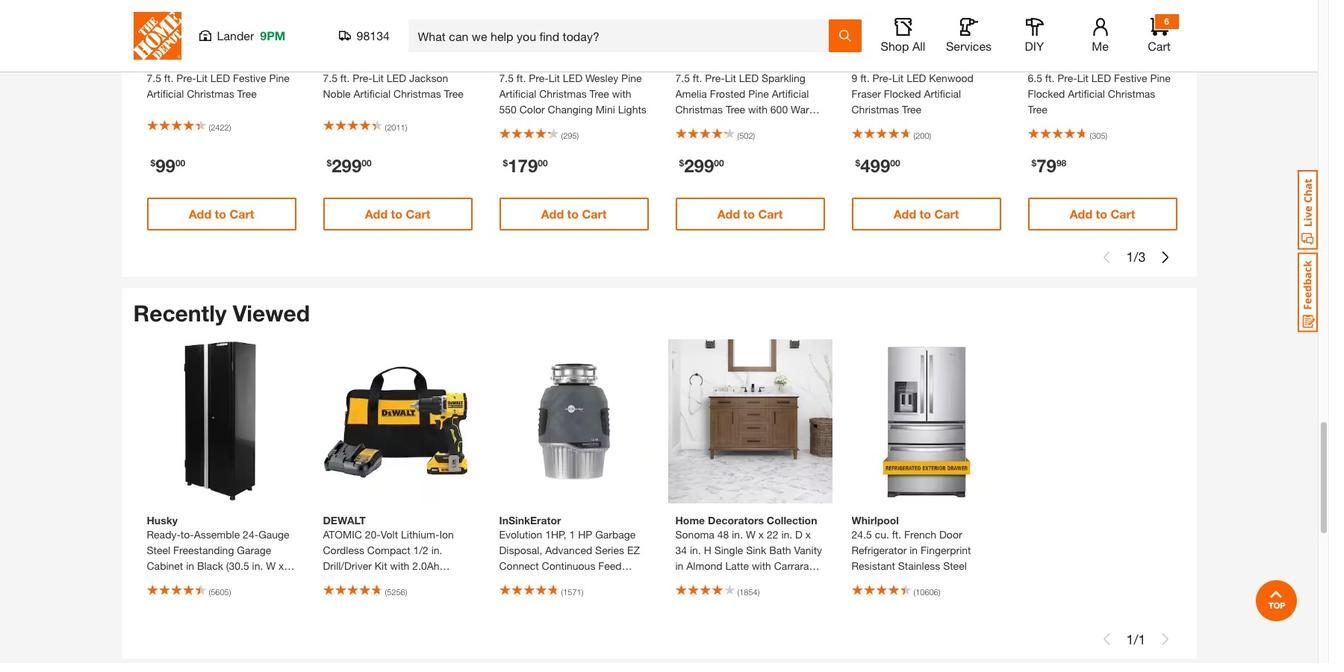 Task type: describe. For each thing, give the bounding box(es) containing it.
cart for ( 2422 )
[[230, 206, 254, 221]]

lithium-
[[401, 529, 439, 541]]

299 for 7.5 ft. pre-lit led sparkling amelia frosted pine artificial christmas tree with 600 warm white micro fairy lights
[[684, 155, 714, 176]]

amelia
[[675, 87, 707, 100]]

7.5 ft. pre-lit led jackson noble artificial christmas tree
[[323, 71, 463, 100]]

shop all
[[881, 39, 925, 53]]

add for 7.5 ft. pre-lit led wesley pine artificial christmas tree with 550 color changing mini lights
[[541, 206, 564, 221]]

festive inside 6.5 ft. pre-lit led festive pine flocked artificial christmas tree
[[1114, 71, 1147, 84]]

24-
[[243, 529, 258, 541]]

7.5 for 7.5 ft. pre-lit led jackson noble artificial christmas tree
[[323, 71, 337, 84]]

ion
[[439, 529, 454, 541]]

waste
[[526, 576, 555, 588]]

volt
[[381, 529, 398, 541]]

pre- for 7.5 ft. pre-lit led jackson noble artificial christmas tree
[[353, 71, 372, 84]]

home for 99
[[147, 57, 176, 70]]

/ for 1
[[1134, 631, 1138, 648]]

steel inside the husky ready-to-assemble 24-gauge steel freestanding garage cabinet in black (30.5 in. w x 72 in. h x 18.3 in. d)
[[147, 544, 170, 557]]

christmas inside 6.5 ft. pre-lit led festive pine flocked artificial christmas tree
[[1108, 87, 1155, 100]]

cart for ( 305 )
[[1111, 206, 1135, 221]]

dewalt atomic 20-volt lithium-ion cordless compact 1/2 in. drill/driver kit with 2.0ah battery, charger and bag
[[323, 514, 454, 588]]

x left 18.3
[[186, 576, 191, 588]]

drill/driver
[[323, 560, 372, 573]]

home for 499
[[852, 57, 881, 70]]

3
[[1138, 249, 1146, 265]]

pre- inside home accents holiday 7.5 ft. pre-lit led festive pine artificial christmas tree
[[176, 71, 196, 84]]

add to cart button for 6.5 ft. pre-lit led festive pine flocked artificial christmas tree
[[1028, 198, 1177, 230]]

9
[[852, 71, 857, 84]]

502
[[739, 130, 753, 140]]

/ for 3
[[1134, 249, 1138, 265]]

add for 7.5 ft. pre-lit led jackson noble artificial christmas tree
[[365, 206, 388, 221]]

connect
[[499, 560, 539, 573]]

led for 7.5 ft. pre-lit led sparkling amelia frosted pine artificial christmas tree with 600 warm white micro fairy lights
[[739, 71, 759, 84]]

in. inside dewalt atomic 20-volt lithium-ion cordless compact 1/2 in. drill/driver kit with 2.0ah battery, charger and bag
[[431, 544, 442, 557]]

cart for ( 200 )
[[934, 206, 959, 221]]

steel inside whirlpool 24.5 cu. ft. french door refrigerator in fingerprint resistant stainless steel
[[943, 560, 967, 573]]

all
[[912, 39, 925, 53]]

the home depot logo image
[[133, 12, 181, 60]]

98134
[[357, 28, 390, 43]]

7.5 ft. pre-lit led jackson noble artificial christmas tree image
[[315, 0, 480, 47]]

24.5 cu. ft. french door refrigerator in fingerprint resistant stainless steel image
[[844, 340, 1008, 504]]

d
[[795, 529, 803, 541]]

next slide image
[[1159, 251, 1171, 263]]

7.5 ft. pre-lit led sparkling amelia frosted pine artificial christmas tree with 600 warm white micro fairy lights image
[[668, 0, 832, 47]]

$ 99 00
[[150, 155, 185, 176]]

179
[[508, 155, 538, 176]]

00 inside $ 499 00
[[890, 157, 900, 168]]

continuous
[[542, 560, 595, 573]]

1 to from the left
[[215, 206, 226, 221]]

h inside home decorators collection sonoma 48 in. w x 22 in. d x 34 in. h single sink bath vanity in almond latte with carrara marble top
[[704, 544, 711, 557]]

( for 1571
[[561, 588, 563, 597]]

in. right 72
[[161, 576, 172, 588]]

this is the first slide image for 1 / 3
[[1101, 251, 1113, 263]]

98134 button
[[339, 28, 390, 43]]

7.5 ft. pre-lit led jackson noble artificial christmas tree link
[[323, 58, 472, 101]]

holiday
[[223, 57, 260, 70]]

collection for 22
[[767, 514, 817, 527]]

w inside the husky ready-to-assemble 24-gauge steel freestanding garage cabinet in black (30.5 in. w x 72 in. h x 18.3 in. d)
[[266, 560, 276, 573]]

fingerprint
[[921, 544, 971, 557]]

lit for 7.5 ft. pre-lit led jackson noble artificial christmas tree
[[372, 71, 384, 84]]

10606
[[916, 588, 938, 597]]

this is the last slide image
[[1159, 634, 1171, 646]]

evolution
[[499, 529, 542, 541]]

pre- for 7.5 ft. pre-lit led sparkling amelia frosted pine artificial christmas tree with 600 warm white micro fairy lights
[[705, 71, 725, 84]]

top
[[711, 576, 728, 588]]

in inside home decorators collection sonoma 48 in. w x 22 in. d x 34 in. h single sink bath vanity in almond latte with carrara marble top
[[675, 560, 683, 573]]

7.5 ft. pre-lit led festive pine artificial christmas tree image
[[139, 0, 304, 47]]

cart for ( 295 )
[[582, 206, 607, 221]]

) for ( 10606 )
[[938, 588, 940, 597]]

$ for 7.5 ft. pre-lit led sparkling amelia frosted pine artificial christmas tree with 600 warm white micro fairy lights
[[679, 157, 684, 168]]

home decorators collection 9 ft. pre-lit led kenwood fraser flocked artificial christmas tree
[[852, 57, 993, 115]]

door
[[939, 529, 962, 541]]

( for 5256
[[385, 588, 387, 597]]

refrigerator
[[852, 544, 907, 557]]

in. right 48 at the bottom
[[732, 529, 743, 541]]

artificial inside 7.5 ft. pre-lit led sparkling amelia frosted pine artificial christmas tree with 600 warm white micro fairy lights
[[772, 87, 809, 100]]

and
[[402, 576, 419, 588]]

) for ( 502 )
[[753, 130, 755, 140]]

marble
[[675, 576, 708, 588]]

flocked inside home decorators collection 9 ft. pre-lit led kenwood fraser flocked artificial christmas tree
[[884, 87, 921, 100]]

add to cart for 7.5 ft. pre-lit led sparkling amelia frosted pine artificial christmas tree with 600 warm white micro fairy lights
[[717, 206, 783, 221]]

wesley
[[585, 71, 618, 84]]

festive inside home accents holiday 7.5 ft. pre-lit led festive pine artificial christmas tree
[[233, 71, 266, 84]]

1 add from the left
[[189, 206, 211, 221]]

in inside the husky ready-to-assemble 24-gauge steel freestanding garage cabinet in black (30.5 in. w x 72 in. h x 18.3 in. d)
[[186, 560, 194, 573]]

pre- for 7.5 ft. pre-lit led wesley pine artificial christmas tree with 550 color changing mini lights
[[529, 71, 549, 84]]

5256
[[387, 588, 405, 597]]

( for 2422
[[209, 122, 211, 132]]

to for 7.5 ft. pre-lit led jackson noble artificial christmas tree
[[391, 206, 402, 221]]

lights inside 7.5 ft. pre-lit led sparkling amelia frosted pine artificial christmas tree with 600 warm white micro fairy lights
[[760, 118, 788, 131]]

add for 6.5 ft. pre-lit led festive pine flocked artificial christmas tree
[[1070, 206, 1092, 221]]

79
[[1036, 155, 1056, 176]]

feedback link image
[[1298, 252, 1318, 333]]

with inside home decorators collection sonoma 48 in. w x 22 in. d x 34 in. h single sink bath vanity in almond latte with carrara marble top
[[752, 560, 771, 573]]

pine inside 6.5 ft. pre-lit led festive pine flocked artificial christmas tree
[[1150, 71, 1171, 84]]

home accents holiday 7.5 ft. pre-lit led festive pine artificial christmas tree
[[147, 57, 290, 100]]

6.5
[[1028, 71, 1042, 84]]

98
[[1056, 157, 1066, 168]]

add to cart for 7.5 ft. pre-lit led wesley pine artificial christmas tree with 550 color changing mini lights
[[541, 206, 607, 221]]

305
[[1092, 130, 1105, 140]]

white
[[675, 118, 702, 131]]

99
[[155, 155, 175, 176]]

changing
[[548, 103, 593, 115]]

micro
[[705, 118, 731, 131]]

72
[[147, 576, 158, 588]]

noble
[[323, 87, 351, 100]]

artificial inside home accents holiday 7.5 ft. pre-lit led festive pine artificial christmas tree
[[147, 87, 184, 100]]

) for ( 295 )
[[577, 130, 579, 140]]

garbage
[[595, 529, 636, 541]]

home decorators collection sonoma 48 in. w x 22 in. d x 34 in. h single sink bath vanity in almond latte with carrara marble top
[[675, 514, 822, 588]]

) for ( 2011 )
[[405, 122, 407, 132]]

( 502 )
[[737, 130, 755, 140]]

) for ( 200 )
[[929, 130, 931, 140]]

christmas inside 7.5 ft. pre-lit led wesley pine artificial christmas tree with 550 color changing mini lights
[[539, 87, 587, 100]]

pre- inside home decorators collection 9 ft. pre-lit led kenwood fraser flocked artificial christmas tree
[[872, 71, 892, 84]]

color
[[519, 103, 545, 115]]

artificial inside the "7.5 ft. pre-lit led jackson noble artificial christmas tree"
[[354, 87, 391, 100]]

add to cart for 6.5 ft. pre-lit led festive pine flocked artificial christmas tree
[[1070, 206, 1135, 221]]

accents
[[179, 57, 220, 70]]

1/2
[[413, 544, 428, 557]]

pine inside home accents holiday 7.5 ft. pre-lit led festive pine artificial christmas tree
[[269, 71, 290, 84]]

7.5 ft. pre-lit led sparkling amelia frosted pine artificial christmas tree with 600 warm white micro fairy lights link
[[675, 58, 825, 131]]

( for 2011
[[385, 122, 387, 132]]

vanity
[[794, 544, 822, 557]]

tree inside the "7.5 ft. pre-lit led jackson noble artificial christmas tree"
[[444, 87, 463, 100]]

tree inside 6.5 ft. pre-lit led festive pine flocked artificial christmas tree
[[1028, 103, 1047, 115]]

bath
[[769, 544, 791, 557]]

2422
[[211, 122, 229, 132]]

with inside 7.5 ft. pre-lit led wesley pine artificial christmas tree with 550 color changing mini lights
[[612, 87, 631, 100]]

cart 6
[[1148, 16, 1171, 53]]

hp
[[578, 529, 592, 541]]

sparkling
[[762, 71, 805, 84]]

ft. inside home accents holiday 7.5 ft. pre-lit led festive pine artificial christmas tree
[[164, 71, 173, 84]]

husky ready-to-assemble 24-gauge steel freestanding garage cabinet in black (30.5 in. w x 72 in. h x 18.3 in. d)
[[147, 514, 289, 588]]

( 5605 )
[[209, 588, 231, 597]]

) for ( 1854 )
[[758, 588, 760, 597]]

carrara
[[774, 560, 809, 573]]

viewed
[[233, 300, 310, 327]]

in inside whirlpool 24.5 cu. ft. french door refrigerator in fingerprint resistant stainless steel
[[910, 544, 918, 557]]

lit for 6.5 ft. pre-lit led festive pine flocked artificial christmas tree
[[1077, 71, 1089, 84]]

lit inside home accents holiday 7.5 ft. pre-lit led festive pine artificial christmas tree
[[196, 71, 208, 84]]

) for ( 5605 )
[[229, 588, 231, 597]]

diy
[[1025, 39, 1044, 53]]

disposer
[[558, 576, 600, 588]]

00 inside $ 99 00
[[175, 157, 185, 168]]

( for 295
[[561, 130, 563, 140]]

insinkerator evolution 1hp, 1 hp garbage disposal, advanced series ez connect continuous feed food waste disposer
[[499, 514, 640, 588]]

tree inside 7.5 ft. pre-lit led sparkling amelia frosted pine artificial christmas tree with 600 warm white micro fairy lights
[[726, 103, 745, 115]]

add to cart button for 7.5 ft. pre-lit led wesley pine artificial christmas tree with 550 color changing mini lights
[[499, 198, 648, 230]]

ft. inside 6.5 ft. pre-lit led festive pine flocked artificial christmas tree
[[1045, 71, 1055, 84]]

00 for 7.5 ft. pre-lit led jackson noble artificial christmas tree
[[362, 157, 372, 168]]

cart for ( 502 )
[[758, 206, 783, 221]]

$ inside $ 99 00
[[150, 157, 155, 168]]

What can we help you find today? search field
[[418, 20, 828, 52]]

ready-
[[147, 529, 181, 541]]

cabinet
[[147, 560, 183, 573]]

sonoma 48 in. w x 22 in. d x 34 in. h single sink bath vanity in almond latte with carrara marble top image
[[668, 340, 832, 504]]

in. left d)
[[217, 576, 228, 588]]

dewalt
[[323, 514, 366, 527]]



Task type: locate. For each thing, give the bounding box(es) containing it.
pre- inside 7.5 ft. pre-lit led wesley pine artificial christmas tree with 550 color changing mini lights
[[529, 71, 549, 84]]

$ inside the $ 179 00
[[503, 157, 508, 168]]

sink
[[746, 544, 766, 557]]

tree down jackson
[[444, 87, 463, 100]]

tree inside home decorators collection 9 ft. pre-lit led kenwood fraser flocked artificial christmas tree
[[902, 103, 921, 115]]

4 to from the left
[[743, 206, 755, 221]]

steel
[[147, 544, 170, 557], [943, 560, 967, 573]]

0 vertical spatial w
[[746, 529, 756, 541]]

in. right 34
[[690, 544, 701, 557]]

0 vertical spatial lights
[[618, 103, 646, 115]]

1 vertical spatial steel
[[943, 560, 967, 573]]

christmas down jackson
[[394, 87, 441, 100]]

with inside dewalt atomic 20-volt lithium-ion cordless compact 1/2 in. drill/driver kit with 2.0ah battery, charger and bag
[[390, 560, 409, 573]]

pre- up frosted
[[705, 71, 725, 84]]

1 / 3
[[1126, 249, 1146, 265]]

24.5
[[852, 529, 872, 541]]

christmas
[[187, 87, 234, 100], [394, 87, 441, 100], [539, 87, 587, 100], [1108, 87, 1155, 100], [675, 103, 723, 115], [852, 103, 899, 115]]

flocked right fraser
[[884, 87, 921, 100]]

3 pre- from the left
[[529, 71, 549, 84]]

( for 502
[[737, 130, 739, 140]]

0 horizontal spatial h
[[175, 576, 183, 588]]

h down cabinet on the bottom left of page
[[175, 576, 183, 588]]

stainless
[[898, 560, 940, 573]]

festive down me button
[[1114, 71, 1147, 84]]

pre- for 6.5 ft. pre-lit led festive pine flocked artificial christmas tree
[[1057, 71, 1077, 84]]

00 for 7.5 ft. pre-lit led sparkling amelia frosted pine artificial christmas tree with 600 warm white micro fairy lights
[[714, 157, 724, 168]]

in up stainless
[[910, 544, 918, 557]]

1571
[[563, 588, 581, 597]]

artificial up 550
[[499, 87, 536, 100]]

led down the accents
[[210, 71, 230, 84]]

3 00 from the left
[[538, 157, 548, 168]]

decorators up 48 at the bottom
[[708, 514, 764, 527]]

artificial right noble
[[354, 87, 391, 100]]

7.5 inside 7.5 ft. pre-lit led wesley pine artificial christmas tree with 550 color changing mini lights
[[499, 71, 514, 84]]

artificial inside 7.5 ft. pre-lit led wesley pine artificial christmas tree with 550 color changing mini lights
[[499, 87, 536, 100]]

ft. up amelia
[[693, 71, 702, 84]]

( down home decorators collection 9 ft. pre-lit led kenwood fraser flocked artificial christmas tree
[[914, 130, 916, 140]]

cu.
[[875, 529, 889, 541]]

0 horizontal spatial 299
[[332, 155, 362, 176]]

decorators inside home decorators collection 9 ft. pre-lit led kenwood fraser flocked artificial christmas tree
[[884, 57, 940, 70]]

recently viewed
[[133, 300, 310, 327]]

0 horizontal spatial decorators
[[708, 514, 764, 527]]

diy button
[[1011, 18, 1058, 54]]

2 this is the first slide image from the top
[[1101, 634, 1113, 646]]

( right top
[[737, 588, 739, 597]]

5 artificial from the left
[[924, 87, 961, 100]]

add to cart button for 7.5 ft. pre-lit led jackson noble artificial christmas tree
[[323, 198, 472, 230]]

whirlpool 24.5 cu. ft. french door refrigerator in fingerprint resistant stainless steel
[[852, 514, 971, 573]]

1 flocked from the left
[[884, 87, 921, 100]]

) for ( 1571 )
[[581, 588, 583, 597]]

pre-
[[176, 71, 196, 84], [353, 71, 372, 84], [529, 71, 549, 84], [705, 71, 725, 84], [872, 71, 892, 84], [1057, 71, 1077, 84]]

6 $ from the left
[[1032, 157, 1036, 168]]

2 add to cart from the left
[[365, 206, 430, 221]]

ft.
[[164, 71, 173, 84], [340, 71, 350, 84], [517, 71, 526, 84], [693, 71, 702, 84], [860, 71, 870, 84], [1045, 71, 1055, 84], [892, 529, 901, 541]]

0 horizontal spatial w
[[266, 560, 276, 573]]

0 horizontal spatial festive
[[233, 71, 266, 84]]

pine inside 7.5 ft. pre-lit led sparkling amelia frosted pine artificial christmas tree with 600 warm white micro fairy lights
[[748, 87, 769, 100]]

2 299 from the left
[[684, 155, 714, 176]]

lit
[[196, 71, 208, 84], [372, 71, 384, 84], [549, 71, 560, 84], [725, 71, 736, 84], [892, 71, 904, 84], [1077, 71, 1089, 84]]

5 pre- from the left
[[872, 71, 892, 84]]

lit up changing
[[549, 71, 560, 84]]

18.3
[[194, 576, 214, 588]]

pre- up fraser
[[872, 71, 892, 84]]

5 add from the left
[[893, 206, 916, 221]]

( 10606 )
[[914, 588, 940, 597]]

ft. inside 7.5 ft. pre-lit led sparkling amelia frosted pine artificial christmas tree with 600 warm white micro fairy lights
[[693, 71, 702, 84]]

5 00 from the left
[[890, 157, 900, 168]]

2 horizontal spatial home
[[852, 57, 881, 70]]

with up fairy
[[748, 103, 768, 115]]

4 00 from the left
[[714, 157, 724, 168]]

4 add to cart from the left
[[717, 206, 783, 221]]

insinkerator
[[499, 514, 561, 527]]

ft. inside home decorators collection 9 ft. pre-lit led kenwood fraser flocked artificial christmas tree
[[860, 71, 870, 84]]

( down the "7.5 ft. pre-lit led jackson noble artificial christmas tree"
[[385, 122, 387, 132]]

2 festive from the left
[[1114, 71, 1147, 84]]

1 vertical spatial w
[[266, 560, 276, 573]]

lit down shop
[[892, 71, 904, 84]]

7.5 for 7.5 ft. pre-lit led sparkling amelia frosted pine artificial christmas tree with 600 warm white micro fairy lights
[[675, 71, 690, 84]]

ft. down the home depot logo at the top left of the page
[[164, 71, 173, 84]]

1 add to cart button from the left
[[147, 198, 296, 230]]

disposal,
[[499, 544, 542, 557]]

0 horizontal spatial flocked
[[884, 87, 921, 100]]

add to cart button for 7.5 ft. pre-lit led sparkling amelia frosted pine artificial christmas tree with 600 warm white micro fairy lights
[[675, 198, 825, 230]]

1 horizontal spatial festive
[[1114, 71, 1147, 84]]

christmas down amelia
[[675, 103, 723, 115]]

0 horizontal spatial lights
[[618, 103, 646, 115]]

( 1854 )
[[737, 588, 760, 597]]

led inside 6.5 ft. pre-lit led festive pine flocked artificial christmas tree
[[1091, 71, 1111, 84]]

2 7.5 from the left
[[323, 71, 337, 84]]

lit down the accents
[[196, 71, 208, 84]]

bag
[[422, 576, 441, 588]]

4 pre- from the left
[[705, 71, 725, 84]]

0 vertical spatial collection
[[943, 57, 993, 70]]

led down all
[[907, 71, 926, 84]]

0 vertical spatial h
[[704, 544, 711, 557]]

decorators for lit
[[884, 57, 940, 70]]

steel down ready- at bottom
[[147, 544, 170, 557]]

4 $ from the left
[[679, 157, 684, 168]]

collection up d
[[767, 514, 817, 527]]

lit up frosted
[[725, 71, 736, 84]]

3 artificial from the left
[[499, 87, 536, 100]]

led up frosted
[[739, 71, 759, 84]]

0 vertical spatial /
[[1134, 249, 1138, 265]]

2.0ah
[[412, 560, 439, 573]]

artificial down "sparkling"
[[772, 87, 809, 100]]

this is the first slide image left the '1 / 3'
[[1101, 251, 1113, 263]]

) for ( 305 )
[[1105, 130, 1107, 140]]

artificial
[[147, 87, 184, 100], [354, 87, 391, 100], [499, 87, 536, 100], [772, 87, 809, 100], [924, 87, 961, 100], [1068, 87, 1105, 100]]

black
[[197, 560, 223, 573]]

tree down holiday
[[237, 87, 257, 100]]

7.5 inside the "7.5 ft. pre-lit led jackson noble artificial christmas tree"
[[323, 71, 337, 84]]

lights right the mini
[[618, 103, 646, 115]]

1 $ from the left
[[150, 157, 155, 168]]

kenwood
[[929, 71, 974, 84]]

resistant
[[852, 560, 895, 573]]

$ 299 00 down noble
[[327, 155, 372, 176]]

6 lit from the left
[[1077, 71, 1089, 84]]

in. down garage
[[252, 560, 263, 573]]

christmas down the accents
[[187, 87, 234, 100]]

christmas inside home decorators collection 9 ft. pre-lit led kenwood fraser flocked artificial christmas tree
[[852, 103, 899, 115]]

add for 7.5 ft. pre-lit led sparkling amelia frosted pine artificial christmas tree with 600 warm white micro fairy lights
[[717, 206, 740, 221]]

3 lit from the left
[[549, 71, 560, 84]]

flocked down 6.5
[[1028, 87, 1065, 100]]

lit inside 7.5 ft. pre-lit led sparkling amelia frosted pine artificial christmas tree with 600 warm white micro fairy lights
[[725, 71, 736, 84]]

1 horizontal spatial flocked
[[1028, 87, 1065, 100]]

( 2011 )
[[385, 122, 407, 132]]

( for 1854
[[737, 588, 739, 597]]

6 add to cart button from the left
[[1028, 198, 1177, 230]]

$ 299 00 for 7.5 ft. pre-lit led jackson noble artificial christmas tree
[[327, 155, 372, 176]]

lit for 7.5 ft. pre-lit led sparkling amelia frosted pine artificial christmas tree with 600 warm white micro fairy lights
[[725, 71, 736, 84]]

0 vertical spatial this is the first slide image
[[1101, 251, 1113, 263]]

flocked inside 6.5 ft. pre-lit led festive pine flocked artificial christmas tree
[[1028, 87, 1065, 100]]

2 $ from the left
[[327, 157, 332, 168]]

6 add from the left
[[1070, 206, 1092, 221]]

2 add from the left
[[365, 206, 388, 221]]

$ for 7.5 ft. pre-lit led wesley pine artificial christmas tree with 550 color changing mini lights
[[503, 157, 508, 168]]

0 horizontal spatial $ 299 00
[[327, 155, 372, 176]]

services button
[[945, 18, 993, 54]]

20-
[[365, 529, 381, 541]]

7.5 inside 7.5 ft. pre-lit led sparkling amelia frosted pine artificial christmas tree with 600 warm white micro fairy lights
[[675, 71, 690, 84]]

pre- down 98134 "button"
[[353, 71, 372, 84]]

$ inside $ 499 00
[[855, 157, 860, 168]]

550
[[499, 103, 517, 115]]

1 this is the first slide image from the top
[[1101, 251, 1113, 263]]

collection for kenwood
[[943, 57, 993, 70]]

home up 9
[[852, 57, 881, 70]]

$ 299 00 for 7.5 ft. pre-lit led sparkling amelia frosted pine artificial christmas tree with 600 warm white micro fairy lights
[[679, 155, 724, 176]]

1 horizontal spatial 299
[[684, 155, 714, 176]]

home inside home decorators collection 9 ft. pre-lit led kenwood fraser flocked artificial christmas tree
[[852, 57, 881, 70]]

34
[[675, 544, 687, 557]]

decorators for w
[[708, 514, 764, 527]]

6 led from the left
[[1091, 71, 1111, 84]]

lit down 98134 at the top left
[[372, 71, 384, 84]]

feed
[[598, 560, 622, 573]]

x down gauge
[[279, 560, 284, 573]]

2 to from the left
[[391, 206, 402, 221]]

garage
[[237, 544, 271, 557]]

me button
[[1076, 18, 1124, 54]]

decorators
[[884, 57, 940, 70], [708, 514, 764, 527]]

5 add to cart button from the left
[[852, 198, 1001, 230]]

pre- down the accents
[[176, 71, 196, 84]]

2 lit from the left
[[372, 71, 384, 84]]

1 vertical spatial /
[[1134, 631, 1138, 648]]

live chat image
[[1298, 170, 1318, 250]]

christmas down fraser
[[852, 103, 899, 115]]

ft. right 9
[[860, 71, 870, 84]]

to for 6.5 ft. pre-lit led festive pine flocked artificial christmas tree
[[1096, 206, 1107, 221]]

5 $ from the left
[[855, 157, 860, 168]]

compact
[[367, 544, 410, 557]]

1 horizontal spatial h
[[704, 544, 711, 557]]

tree up 200
[[902, 103, 921, 115]]

whirlpool
[[852, 514, 899, 527]]

2 led from the left
[[387, 71, 406, 84]]

lights
[[618, 103, 646, 115], [760, 118, 788, 131]]

4 7.5 from the left
[[675, 71, 690, 84]]

$ for 7.5 ft. pre-lit led jackson noble artificial christmas tree
[[327, 157, 332, 168]]

collection inside home decorators collection 9 ft. pre-lit led kenwood fraser flocked artificial christmas tree
[[943, 57, 993, 70]]

pre- inside the "7.5 ft. pre-lit led jackson noble artificial christmas tree"
[[353, 71, 372, 84]]

4 artificial from the left
[[772, 87, 809, 100]]

led inside home accents holiday 7.5 ft. pre-lit led festive pine artificial christmas tree
[[210, 71, 230, 84]]

warm
[[791, 103, 818, 115]]

7.5 up amelia
[[675, 71, 690, 84]]

) for ( 5256 )
[[405, 588, 407, 597]]

led inside the "7.5 ft. pre-lit led jackson noble artificial christmas tree"
[[387, 71, 406, 84]]

9 ft. pre-lit led kenwood fraser flocked artificial christmas tree image
[[844, 0, 1008, 47]]

2 00 from the left
[[362, 157, 372, 168]]

pine down 9pm
[[269, 71, 290, 84]]

led for 7.5 ft. pre-lit led wesley pine artificial christmas tree with 550 color changing mini lights
[[563, 71, 582, 84]]

4 lit from the left
[[725, 71, 736, 84]]

w up sink
[[746, 529, 756, 541]]

tree down frosted
[[726, 103, 745, 115]]

ft. up noble
[[340, 71, 350, 84]]

artificial down kenwood
[[924, 87, 961, 100]]

home inside home accents holiday 7.5 ft. pre-lit led festive pine artificial christmas tree
[[147, 57, 176, 70]]

to
[[215, 206, 226, 221], [391, 206, 402, 221], [567, 206, 579, 221], [743, 206, 755, 221], [920, 206, 931, 221], [1096, 206, 1107, 221]]

1 horizontal spatial collection
[[943, 57, 993, 70]]

christmas inside the "7.5 ft. pre-lit led jackson noble artificial christmas tree"
[[394, 87, 441, 100]]

( for 10606
[[914, 588, 916, 597]]

3 $ from the left
[[503, 157, 508, 168]]

1 vertical spatial h
[[175, 576, 183, 588]]

0 horizontal spatial collection
[[767, 514, 817, 527]]

freestanding
[[173, 544, 234, 557]]

/ left this is the last slide image
[[1134, 631, 1138, 648]]

tree
[[237, 87, 257, 100], [444, 87, 463, 100], [590, 87, 609, 100], [726, 103, 745, 115], [902, 103, 921, 115], [1028, 103, 1047, 115]]

1 pre- from the left
[[176, 71, 196, 84]]

shop
[[881, 39, 909, 53]]

steel down fingerprint
[[943, 560, 967, 573]]

christmas down me on the top
[[1108, 87, 1155, 100]]

decorators down all
[[884, 57, 940, 70]]

single
[[714, 544, 743, 557]]

pine down "sparkling"
[[748, 87, 769, 100]]

food
[[499, 576, 523, 588]]

flocked
[[884, 87, 921, 100], [1028, 87, 1065, 100]]

3 to from the left
[[567, 206, 579, 221]]

ft. right 6.5
[[1045, 71, 1055, 84]]

led for 6.5 ft. pre-lit led festive pine flocked artificial christmas tree
[[1091, 71, 1111, 84]]

7.5 for 7.5 ft. pre-lit led wesley pine artificial christmas tree with 550 color changing mini lights
[[499, 71, 514, 84]]

( 295 )
[[561, 130, 579, 140]]

1 299 from the left
[[332, 155, 362, 176]]

frosted
[[710, 87, 745, 100]]

to for 7.5 ft. pre-lit led sparkling amelia frosted pine artificial christmas tree with 600 warm white micro fairy lights
[[743, 206, 755, 221]]

6 pre- from the left
[[1057, 71, 1077, 84]]

1 lit from the left
[[196, 71, 208, 84]]

1 00 from the left
[[175, 157, 185, 168]]

recently
[[133, 300, 227, 327]]

husky
[[147, 514, 178, 527]]

in. right 1/2
[[431, 544, 442, 557]]

led inside 7.5 ft. pre-lit led wesley pine artificial christmas tree with 550 color changing mini lights
[[563, 71, 582, 84]]

0 vertical spatial steel
[[147, 544, 170, 557]]

evolution 1hp, 1 hp garbage disposal, advanced series ez connect continuous feed food waste disposer image
[[492, 340, 656, 504]]

6 artificial from the left
[[1068, 87, 1105, 100]]

lights inside 7.5 ft. pre-lit led wesley pine artificial christmas tree with 550 color changing mini lights
[[618, 103, 646, 115]]

1 7.5 from the left
[[147, 71, 161, 84]]

1 led from the left
[[210, 71, 230, 84]]

pre- inside 6.5 ft. pre-lit led festive pine flocked artificial christmas tree
[[1057, 71, 1077, 84]]

lit inside 6.5 ft. pre-lit led festive pine flocked artificial christmas tree
[[1077, 71, 1089, 84]]

3 add to cart button from the left
[[499, 198, 648, 230]]

0 horizontal spatial home
[[147, 57, 176, 70]]

1 add to cart from the left
[[189, 206, 254, 221]]

( 305 )
[[1090, 130, 1107, 140]]

( 1571 )
[[561, 588, 583, 597]]

2 / from the top
[[1134, 631, 1138, 648]]

1 vertical spatial this is the first slide image
[[1101, 634, 1113, 646]]

ft. up color
[[517, 71, 526, 84]]

in
[[910, 544, 918, 557], [186, 560, 194, 573], [675, 560, 683, 573]]

lit inside home decorators collection 9 ft. pre-lit led kenwood fraser flocked artificial christmas tree
[[892, 71, 904, 84]]

tree inside 7.5 ft. pre-lit led wesley pine artificial christmas tree with 550 color changing mini lights
[[590, 87, 609, 100]]

5 add to cart from the left
[[893, 206, 959, 221]]

( 2422 )
[[209, 122, 231, 132]]

series
[[595, 544, 624, 557]]

home inside home decorators collection sonoma 48 in. w x 22 in. d x 34 in. h single sink bath vanity in almond latte with carrara marble top
[[675, 514, 705, 527]]

5 lit from the left
[[892, 71, 904, 84]]

add to cart button
[[147, 198, 296, 230], [323, 198, 472, 230], [499, 198, 648, 230], [675, 198, 825, 230], [852, 198, 1001, 230], [1028, 198, 1177, 230]]

artificial up 305
[[1068, 87, 1105, 100]]

7.5 ft. pre-lit led sparkling amelia frosted pine artificial christmas tree with 600 warm white micro fairy lights
[[675, 71, 818, 131]]

led down me on the top
[[1091, 71, 1111, 84]]

ft. right cu.
[[892, 529, 901, 541]]

( down changing
[[561, 130, 563, 140]]

7.5
[[147, 71, 161, 84], [323, 71, 337, 84], [499, 71, 514, 84], [675, 71, 690, 84]]

this is the first slide image left 1 / 1 at the bottom right of page
[[1101, 634, 1113, 646]]

1 horizontal spatial $ 299 00
[[679, 155, 724, 176]]

fraser
[[852, 87, 881, 100]]

2 $ 299 00 from the left
[[679, 155, 724, 176]]

to-
[[181, 529, 194, 541]]

atomic
[[323, 529, 362, 541]]

atomic 20-volt lithium-ion cordless compact 1/2 in. drill/driver kit with 2.0ah battery, charger and bag image
[[315, 340, 480, 504]]

1 artificial from the left
[[147, 87, 184, 100]]

3 led from the left
[[563, 71, 582, 84]]

tree inside home accents holiday 7.5 ft. pre-lit led festive pine artificial christmas tree
[[237, 87, 257, 100]]

w down garage
[[266, 560, 276, 573]]

299 down noble
[[332, 155, 362, 176]]

christmas up changing
[[539, 87, 587, 100]]

h up almond
[[704, 544, 711, 557]]

1 vertical spatial collection
[[767, 514, 817, 527]]

1 $ 299 00 from the left
[[327, 155, 372, 176]]

add to cart
[[189, 206, 254, 221], [365, 206, 430, 221], [541, 206, 607, 221], [717, 206, 783, 221], [893, 206, 959, 221], [1070, 206, 1135, 221]]

1 festive from the left
[[233, 71, 266, 84]]

1 horizontal spatial decorators
[[884, 57, 940, 70]]

cart for ( 2011 )
[[406, 206, 430, 221]]

h inside the husky ready-to-assemble 24-gauge steel freestanding garage cabinet in black (30.5 in. w x 72 in. h x 18.3 in. d)
[[175, 576, 183, 588]]

299 for 7.5 ft. pre-lit led jackson noble artificial christmas tree
[[332, 155, 362, 176]]

x right d
[[805, 529, 811, 541]]

decorators inside home decorators collection sonoma 48 in. w x 22 in. d x 34 in. h single sink bath vanity in almond latte with carrara marble top
[[708, 514, 764, 527]]

5 led from the left
[[907, 71, 926, 84]]

4 led from the left
[[739, 71, 759, 84]]

ez
[[627, 544, 640, 557]]

add to cart for 7.5 ft. pre-lit led jackson noble artificial christmas tree
[[365, 206, 430, 221]]

6
[[1164, 16, 1169, 27]]

0 horizontal spatial steel
[[147, 544, 170, 557]]

lit for 7.5 ft. pre-lit led wesley pine artificial christmas tree with 550 color changing mini lights
[[549, 71, 560, 84]]

led for 7.5 ft. pre-lit led jackson noble artificial christmas tree
[[387, 71, 406, 84]]

lit down me button
[[1077, 71, 1089, 84]]

home up the "sonoma" in the right of the page
[[675, 514, 705, 527]]

6 add to cart from the left
[[1070, 206, 1135, 221]]

x left 22
[[758, 529, 764, 541]]

with down sink
[[752, 560, 771, 573]]

lit inside 7.5 ft. pre-lit led wesley pine artificial christmas tree with 550 color changing mini lights
[[549, 71, 560, 84]]

pre- inside 7.5 ft. pre-lit led sparkling amelia frosted pine artificial christmas tree with 600 warm white micro fairy lights
[[705, 71, 725, 84]]

ready-to-assemble 24-gauge steel freestanding garage cabinet in black (30.5 in. w x 72 in. h x 18.3 in. d) image
[[139, 340, 304, 504]]

to for 7.5 ft. pre-lit led wesley pine artificial christmas tree with 550 color changing mini lights
[[567, 206, 579, 221]]

1 vertical spatial lights
[[760, 118, 788, 131]]

1 horizontal spatial in
[[675, 560, 683, 573]]

collection down services on the top
[[943, 57, 993, 70]]

tree down 6.5
[[1028, 103, 1047, 115]]

lit inside the "7.5 ft. pre-lit led jackson noble artificial christmas tree"
[[372, 71, 384, 84]]

christmas inside home accents holiday 7.5 ft. pre-lit led festive pine artificial christmas tree
[[187, 87, 234, 100]]

led inside home decorators collection 9 ft. pre-lit led kenwood fraser flocked artificial christmas tree
[[907, 71, 926, 84]]

0 horizontal spatial in
[[186, 560, 194, 573]]

00 for 7.5 ft. pre-lit led wesley pine artificial christmas tree with 550 color changing mini lights
[[538, 157, 548, 168]]

with inside 7.5 ft. pre-lit led sparkling amelia frosted pine artificial christmas tree with 600 warm white micro fairy lights
[[748, 103, 768, 115]]

4 add from the left
[[717, 206, 740, 221]]

collection
[[943, 57, 993, 70], [767, 514, 817, 527]]

with right 'kit'
[[390, 560, 409, 573]]

in down 34
[[675, 560, 683, 573]]

collection inside home decorators collection sonoma 48 in. w x 22 in. d x 34 in. h single sink bath vanity in almond latte with carrara marble top
[[767, 514, 817, 527]]

battery,
[[323, 576, 359, 588]]

2 horizontal spatial in
[[910, 544, 918, 557]]

christmas inside 7.5 ft. pre-lit led sparkling amelia frosted pine artificial christmas tree with 600 warm white micro fairy lights
[[675, 103, 723, 115]]

w inside home decorators collection sonoma 48 in. w x 22 in. d x 34 in. h single sink bath vanity in almond latte with carrara marble top
[[746, 529, 756, 541]]

1 inside 'insinkerator evolution 1hp, 1 hp garbage disposal, advanced series ez connect continuous feed food waste disposer'
[[569, 529, 575, 541]]

7.5 inside home accents holiday 7.5 ft. pre-lit led festive pine artificial christmas tree
[[147, 71, 161, 84]]

1 horizontal spatial steel
[[943, 560, 967, 573]]

2 pre- from the left
[[353, 71, 372, 84]]

french
[[904, 529, 936, 541]]

lights down 600
[[760, 118, 788, 131]]

00 inside the $ 179 00
[[538, 157, 548, 168]]

( down black
[[209, 588, 211, 597]]

gauge
[[258, 529, 289, 541]]

4 add to cart button from the left
[[675, 198, 825, 230]]

0 vertical spatial decorators
[[884, 57, 940, 70]]

artificial inside home decorators collection 9 ft. pre-lit led kenwood fraser flocked artificial christmas tree
[[924, 87, 961, 100]]

ft. inside the "7.5 ft. pre-lit led jackson noble artificial christmas tree"
[[340, 71, 350, 84]]

1 horizontal spatial home
[[675, 514, 705, 527]]

led left wesley
[[563, 71, 582, 84]]

pine inside 7.5 ft. pre-lit led wesley pine artificial christmas tree with 550 color changing mini lights
[[621, 71, 642, 84]]

7.5 ft. pre-lit led wesley pine artificial christmas tree with 550 color changing mini lights image
[[492, 0, 656, 47]]

( down home accents holiday 7.5 ft. pre-lit led festive pine artificial christmas tree
[[209, 122, 211, 132]]

7.5 up noble
[[323, 71, 337, 84]]

7.5 down the home depot logo at the top left of the page
[[147, 71, 161, 84]]

1 horizontal spatial lights
[[760, 118, 788, 131]]

( down 6.5 ft. pre-lit led festive pine flocked artificial christmas tree
[[1090, 130, 1092, 140]]

6 to from the left
[[1096, 206, 1107, 221]]

2 add to cart button from the left
[[323, 198, 472, 230]]

2 artificial from the left
[[354, 87, 391, 100]]

7.5 ft. pre-lit led wesley pine artificial christmas tree with 550 color changing mini lights
[[499, 71, 646, 115]]

$ inside $ 79 98
[[1032, 157, 1036, 168]]

ft. inside whirlpool 24.5 cu. ft. french door refrigerator in fingerprint resistant stainless steel
[[892, 529, 901, 541]]

assemble
[[194, 529, 240, 541]]

6.5 ft. pre-lit led festive pine flocked artificial christmas tree link
[[1028, 58, 1177, 117]]

( for 5605
[[209, 588, 211, 597]]

2 flocked from the left
[[1028, 87, 1065, 100]]

led left jackson
[[387, 71, 406, 84]]

pre- up color
[[529, 71, 549, 84]]

me
[[1092, 39, 1109, 53]]

3 7.5 from the left
[[499, 71, 514, 84]]

d)
[[231, 576, 241, 588]]

6.5 ft. pre-lit led festive pine flocked artificial christmas tree
[[1028, 71, 1171, 115]]

( for 305
[[1090, 130, 1092, 140]]

in left black
[[186, 560, 194, 573]]

this is the first slide image for 1 / 1
[[1101, 634, 1113, 646]]

3 add to cart from the left
[[541, 206, 607, 221]]

600
[[770, 103, 788, 115]]

festive down holiday
[[233, 71, 266, 84]]

this is the first slide image
[[1101, 251, 1113, 263], [1101, 634, 1113, 646]]

1 vertical spatial decorators
[[708, 514, 764, 527]]

ft. inside 7.5 ft. pre-lit led wesley pine artificial christmas tree with 550 color changing mini lights
[[517, 71, 526, 84]]

) for ( 2422 )
[[229, 122, 231, 132]]

$ 299 00 down white
[[679, 155, 724, 176]]

1 / from the top
[[1134, 249, 1138, 265]]

pine down cart 6
[[1150, 71, 1171, 84]]

( for 200
[[914, 130, 916, 140]]

( right the micro
[[737, 130, 739, 140]]

mini
[[596, 103, 615, 115]]

pre- right 6.5
[[1057, 71, 1077, 84]]

6.5 ft. pre-lit led festive pine flocked artificial christmas tree image
[[1020, 0, 1185, 47]]

5 to from the left
[[920, 206, 931, 221]]

3 add from the left
[[541, 206, 564, 221]]

(
[[209, 122, 211, 132], [385, 122, 387, 132], [561, 130, 563, 140], [737, 130, 739, 140], [914, 130, 916, 140], [1090, 130, 1092, 140], [209, 588, 211, 597], [385, 588, 387, 597], [561, 588, 563, 597], [737, 588, 739, 597], [914, 588, 916, 597]]

( down 'kit'
[[385, 588, 387, 597]]

artificial inside 6.5 ft. pre-lit led festive pine flocked artificial christmas tree
[[1068, 87, 1105, 100]]

( down stainless
[[914, 588, 916, 597]]

led inside 7.5 ft. pre-lit led sparkling amelia frosted pine artificial christmas tree with 600 warm white micro fairy lights
[[739, 71, 759, 84]]

$ for 6.5 ft. pre-lit led festive pine flocked artificial christmas tree
[[1032, 157, 1036, 168]]

in. left d
[[781, 529, 792, 541]]

/ left next slide 'image'
[[1134, 249, 1138, 265]]

pine right wesley
[[621, 71, 642, 84]]

/
[[1134, 249, 1138, 265], [1134, 631, 1138, 648]]

1 horizontal spatial w
[[746, 529, 756, 541]]



Task type: vqa. For each thing, say whether or not it's contained in the screenshot.
6th 'Add to Cart' button from the left
yes



